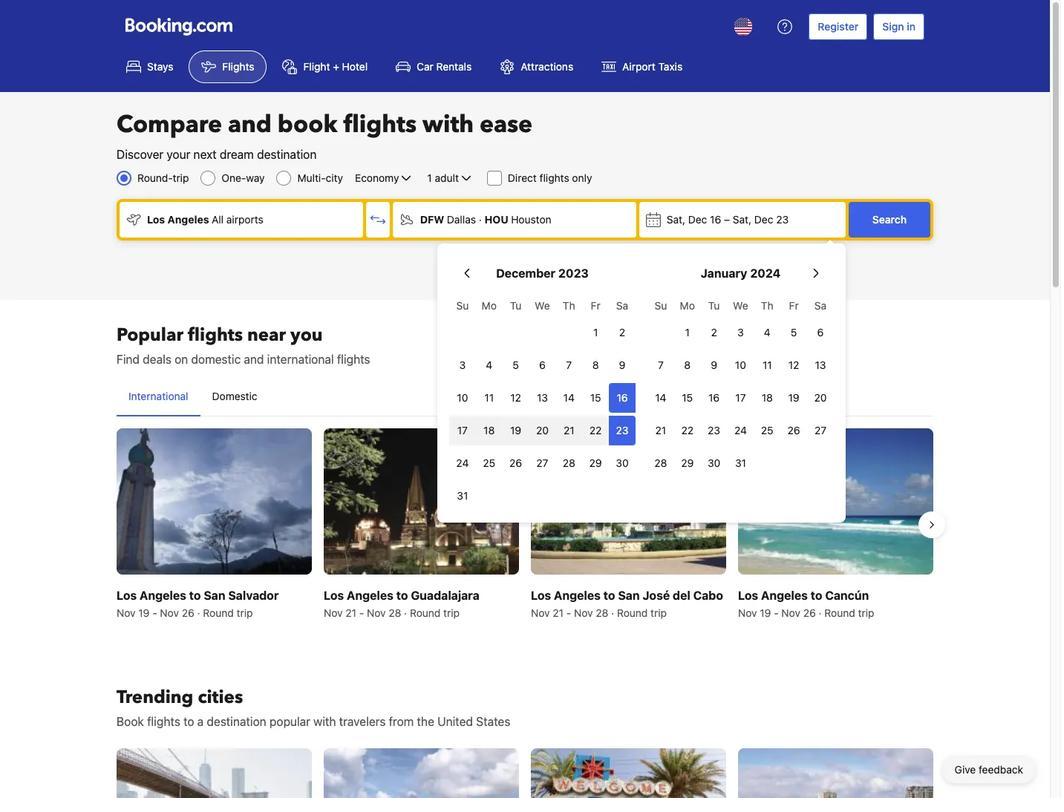 Task type: describe. For each thing, give the bounding box(es) containing it.
30 for 30 option
[[708, 457, 721, 470]]

17 January 2024 checkbox
[[728, 383, 755, 413]]

7 nov from the left
[[739, 607, 758, 620]]

cities
[[198, 686, 243, 711]]

dfw dallas · hou houston
[[421, 213, 552, 226]]

one-
[[222, 172, 246, 184]]

region containing los angeles to san salvador
[[105, 423, 946, 627]]

19 inside los angeles to cancún nov 19 - nov 26 · round trip
[[760, 607, 772, 620]]

attractions link
[[488, 51, 586, 83]]

15 for 15 option
[[682, 392, 694, 404]]

10 for 10 january 2024 checkbox
[[736, 359, 747, 372]]

–
[[725, 213, 731, 226]]

9 January 2024 checkbox
[[701, 351, 728, 380]]

los for los angeles to guadalajara
[[324, 590, 344, 603]]

car
[[417, 60, 434, 73]]

in
[[908, 20, 916, 33]]

13 December 2023 checkbox
[[530, 383, 556, 413]]

flight
[[304, 60, 330, 73]]

25 December 2023 checkbox
[[476, 449, 503, 479]]

car rentals
[[417, 60, 472, 73]]

1 December 2023 checkbox
[[583, 318, 609, 348]]

international button
[[117, 378, 200, 416]]

1 January 2024 checkbox
[[675, 318, 701, 348]]

3 January 2024 checkbox
[[728, 318, 755, 348]]

to for 19
[[811, 590, 823, 603]]

8 December 2023 checkbox
[[583, 351, 609, 380]]

26 January 2024 checkbox
[[781, 416, 808, 446]]

12 for 12 option
[[789, 359, 800, 372]]

and inside compare and book flights with ease discover your next dream destination
[[228, 109, 272, 141]]

trending cities book flights to a destination popular with travelers from the united states
[[117, 686, 511, 729]]

los angeles to guadalajara image
[[324, 429, 519, 575]]

1 dec from the left
[[689, 213, 708, 226]]

22 December 2023 checkbox
[[583, 416, 609, 446]]

deals
[[143, 353, 172, 366]]

1 adult
[[428, 172, 459, 184]]

su for january
[[655, 299, 668, 312]]

mo for january
[[680, 299, 696, 312]]

28 December 2023 checkbox
[[556, 449, 583, 479]]

tu for december 2023
[[510, 299, 522, 312]]

27 for 27 checkbox
[[815, 424, 827, 437]]

discover
[[117, 148, 164, 161]]

2 for december 2023
[[620, 326, 626, 339]]

6 for 6 option
[[540, 359, 546, 372]]

23 for "23 december 2023" option
[[616, 424, 629, 437]]

17 for 17 december 2023 "checkbox"
[[458, 424, 468, 437]]

27 for the "27" checkbox
[[537, 457, 549, 470]]

28 inside los angeles to guadalajara nov 21 - nov 28 · round trip
[[389, 607, 402, 620]]

7 for '7 january 2024' option
[[658, 359, 664, 372]]

all
[[212, 213, 224, 226]]

- inside los angeles to guadalajara nov 21 - nov 28 · round trip
[[359, 607, 364, 620]]

trip inside los angeles to cancún nov 19 - nov 26 · round trip
[[859, 607, 875, 620]]

7 December 2023 checkbox
[[556, 351, 583, 380]]

8 for 8 option
[[685, 359, 691, 372]]

16 January 2024 checkbox
[[701, 383, 728, 413]]

flights
[[223, 60, 254, 73]]

angeles for los angeles
[[168, 213, 209, 226]]

taxis
[[659, 60, 683, 73]]

24 December 2023 checkbox
[[450, 449, 476, 479]]

round inside los angeles to san josé del cabo nov 21 - nov 28 · round trip
[[618, 607, 648, 620]]

24 January 2024 checkbox
[[728, 416, 755, 446]]

17 December 2023 checkbox
[[450, 416, 476, 446]]

sign in link
[[874, 13, 925, 40]]

on
[[175, 353, 188, 366]]

28 January 2024 checkbox
[[648, 449, 675, 479]]

21 inside los angeles to guadalajara nov 21 - nov 28 · round trip
[[346, 607, 357, 620]]

united
[[438, 716, 473, 729]]

trip inside los angeles to guadalajara nov 21 - nov 28 · round trip
[[444, 607, 460, 620]]

2 sat, from the left
[[733, 213, 752, 226]]

19 inside los angeles to san salvador nov 19 - nov 26 · round trip
[[138, 607, 150, 620]]

city
[[326, 172, 343, 184]]

23 December 2023 checkbox
[[609, 416, 636, 446]]

ease
[[480, 109, 533, 141]]

19 January 2024 checkbox
[[781, 383, 808, 413]]

destination inside trending cities book flights to a destination popular with travelers from the united states
[[207, 716, 267, 729]]

fr for 2023
[[591, 299, 601, 312]]

domestic
[[191, 353, 241, 366]]

only
[[573, 172, 593, 184]]

stays
[[147, 60, 173, 73]]

stays link
[[114, 51, 186, 83]]

cabo
[[694, 590, 724, 603]]

give feedback button
[[944, 757, 1036, 784]]

dallas
[[447, 213, 476, 226]]

· inside los angeles to san josé del cabo nov 21 - nov 28 · round trip
[[612, 607, 615, 620]]

18 for 18 january 2024 option on the right of page
[[762, 392, 774, 404]]

1 sat, from the left
[[667, 213, 686, 226]]

30 January 2024 checkbox
[[701, 449, 728, 479]]

from
[[389, 716, 414, 729]]

25 for 25 december 2023 option
[[483, 457, 496, 470]]

los for los angeles
[[147, 213, 165, 226]]

economy
[[355, 172, 399, 184]]

register
[[818, 20, 859, 33]]

with inside compare and book flights with ease discover your next dream destination
[[423, 109, 474, 141]]

9 for 9 'option' on the top right of page
[[711, 359, 718, 372]]

with inside trending cities book flights to a destination popular with travelers from the united states
[[314, 716, 336, 729]]

sa for 2023
[[617, 299, 629, 312]]

27 January 2024 checkbox
[[808, 416, 835, 446]]

popular
[[117, 323, 184, 348]]

7 for 7 checkbox
[[567, 359, 572, 372]]

19 cell
[[503, 413, 530, 446]]

24 for 24 january 2024 option
[[735, 424, 748, 437]]

give feedback
[[955, 764, 1024, 777]]

your
[[167, 148, 191, 161]]

2 January 2024 checkbox
[[701, 318, 728, 348]]

+
[[333, 60, 340, 73]]

22 cell
[[583, 413, 609, 446]]

14 for 14 december 2023 option
[[564, 392, 575, 404]]

car rentals link
[[384, 51, 485, 83]]

and inside popular flights near you find deals on domestic and international flights
[[244, 353, 264, 366]]

round-
[[137, 172, 173, 184]]

6 December 2023 checkbox
[[530, 351, 556, 380]]

airport
[[623, 60, 656, 73]]

los angeles to cancún nov 19 - nov 26 · round trip
[[739, 590, 875, 620]]

12 December 2023 checkbox
[[503, 383, 530, 413]]

13 for 13 december 2023 option
[[537, 392, 548, 404]]

los angeles to san salvador image
[[117, 429, 312, 575]]

28 inside 28 option
[[655, 457, 668, 470]]

flight + hotel
[[304, 60, 368, 73]]

popular
[[270, 716, 311, 729]]

january
[[701, 267, 748, 280]]

to for 21
[[397, 590, 408, 603]]

adult
[[435, 172, 459, 184]]

next
[[194, 148, 217, 161]]

direct flights only
[[508, 172, 593, 184]]

grid for december
[[450, 291, 636, 511]]

5 for 5 checkbox at the top left of the page
[[513, 359, 519, 372]]

give
[[955, 764, 977, 777]]

flights left only
[[540, 172, 570, 184]]

we for december
[[535, 299, 550, 312]]

flights inside trending cities book flights to a destination popular with travelers from the united states
[[147, 716, 180, 729]]

19 inside checkbox
[[511, 424, 522, 437]]

the
[[417, 716, 435, 729]]

23 cell
[[609, 413, 636, 446]]

flights up domestic
[[188, 323, 243, 348]]

26 inside los angeles to cancún nov 19 - nov 26 · round trip
[[804, 607, 817, 620]]

josé
[[643, 590, 670, 603]]

10 December 2023 checkbox
[[450, 383, 476, 413]]

2 December 2023 checkbox
[[609, 318, 636, 348]]

travelers
[[339, 716, 386, 729]]

los angeles to san salvador nov 19 - nov 26 · round trip
[[117, 590, 279, 620]]

airport taxis link
[[589, 51, 696, 83]]

international
[[129, 390, 188, 403]]

feedback
[[980, 764, 1024, 777]]

los angeles to san josé del cabo image
[[531, 429, 727, 575]]

multi-city
[[298, 172, 343, 184]]

16 cell
[[609, 380, 636, 413]]

you
[[291, 323, 323, 348]]

dfw
[[421, 213, 445, 226]]

way
[[246, 172, 265, 184]]

16 for 16 option
[[709, 392, 720, 404]]

del
[[673, 590, 691, 603]]

8 nov from the left
[[782, 607, 801, 620]]

dream
[[220, 148, 254, 161]]

2 nov from the left
[[160, 607, 179, 620]]

20 for 20 january 2024 'option' at the right of the page
[[815, 392, 828, 404]]

popular flights near you find deals on domestic and international flights
[[117, 323, 371, 366]]

12 January 2024 checkbox
[[781, 351, 808, 380]]

29 for 29 january 2024 option
[[682, 457, 694, 470]]

book
[[278, 109, 338, 141]]

21 inside los angeles to san josé del cabo nov 21 - nov 28 · round trip
[[553, 607, 564, 620]]

4 for 4 checkbox
[[765, 326, 771, 339]]

houston
[[511, 213, 552, 226]]

1 adult button
[[426, 169, 476, 187]]

0 vertical spatial 3
[[738, 326, 744, 339]]

flights link
[[189, 51, 267, 83]]

29 December 2023 checkbox
[[583, 449, 609, 479]]

3 December 2023 checkbox
[[450, 351, 476, 380]]

2 dec from the left
[[755, 213, 774, 226]]

29 January 2024 checkbox
[[675, 449, 701, 479]]

sa for 2024
[[815, 299, 827, 312]]

los angeles to guadalajara nov 21 - nov 28 · round trip
[[324, 590, 480, 620]]

to for nov
[[189, 590, 201, 603]]

hou
[[485, 213, 509, 226]]



Task type: vqa. For each thing, say whether or not it's contained in the screenshot.


Task type: locate. For each thing, give the bounding box(es) containing it.
29 for 29 checkbox
[[590, 457, 602, 470]]

17 left 18 checkbox
[[458, 424, 468, 437]]

flights up economy at the left of the page
[[344, 109, 417, 141]]

trip down josé
[[651, 607, 667, 620]]

destination inside compare and book flights with ease discover your next dream destination
[[257, 148, 317, 161]]

los for los angeles to san josé del cabo
[[531, 590, 552, 603]]

14 inside 14 december 2023 option
[[564, 392, 575, 404]]

27 inside checkbox
[[815, 424, 827, 437]]

0 horizontal spatial with
[[314, 716, 336, 729]]

1 horizontal spatial with
[[423, 109, 474, 141]]

5 right '4' checkbox
[[513, 359, 519, 372]]

20 right 19 checkbox
[[537, 424, 549, 437]]

17 for 17 checkbox
[[736, 392, 747, 404]]

29 inside checkbox
[[590, 457, 602, 470]]

31 for 31 january 2024 checkbox
[[736, 457, 747, 470]]

0 horizontal spatial 12
[[511, 392, 522, 404]]

20
[[815, 392, 828, 404], [537, 424, 549, 437]]

0 horizontal spatial 17
[[458, 424, 468, 437]]

to inside los angeles to san josé del cabo nov 21 - nov 28 · round trip
[[604, 590, 616, 603]]

mo for december
[[482, 299, 497, 312]]

fr up 1 option
[[591, 299, 601, 312]]

20 cell
[[530, 413, 556, 446]]

· inside los angeles to guadalajara nov 21 - nov 28 · round trip
[[404, 607, 407, 620]]

1 vertical spatial 17
[[458, 424, 468, 437]]

1 horizontal spatial 11
[[763, 359, 773, 372]]

round down guadalajara
[[410, 607, 441, 620]]

round-trip
[[137, 172, 189, 184]]

0 vertical spatial 25
[[762, 424, 774, 437]]

11 for 11 option
[[763, 359, 773, 372]]

5 for 5 'option'
[[791, 326, 798, 339]]

0 vertical spatial 5
[[791, 326, 798, 339]]

1 horizontal spatial we
[[734, 299, 749, 312]]

mo down the "december"
[[482, 299, 497, 312]]

sat, left –
[[667, 213, 686, 226]]

27 left 28 checkbox
[[537, 457, 549, 470]]

20 for '20' checkbox
[[537, 424, 549, 437]]

trip inside los angeles to san salvador nov 19 - nov 26 · round trip
[[237, 607, 253, 620]]

2 7 from the left
[[658, 359, 664, 372]]

1 - from the left
[[152, 607, 157, 620]]

1 sa from the left
[[617, 299, 629, 312]]

9 right 8 option
[[711, 359, 718, 372]]

0 horizontal spatial 31
[[457, 490, 468, 502]]

1 30 from the left
[[616, 457, 629, 470]]

1 fr from the left
[[591, 299, 601, 312]]

one-way
[[222, 172, 265, 184]]

6 inside 'checkbox'
[[818, 326, 824, 339]]

0 horizontal spatial 18
[[484, 424, 495, 437]]

1 horizontal spatial sa
[[815, 299, 827, 312]]

17
[[736, 392, 747, 404], [458, 424, 468, 437]]

25 inside option
[[483, 457, 496, 470]]

1 horizontal spatial san
[[619, 590, 640, 603]]

23 right –
[[777, 213, 789, 226]]

th up 4 checkbox
[[762, 299, 774, 312]]

sa
[[617, 299, 629, 312], [815, 299, 827, 312]]

0 horizontal spatial 3
[[460, 359, 466, 372]]

7 January 2024 checkbox
[[648, 351, 675, 380]]

1 inside checkbox
[[686, 326, 690, 339]]

sa up 2 december 2023 checkbox
[[617, 299, 629, 312]]

7 right 6 option
[[567, 359, 572, 372]]

31 inside 31 january 2024 checkbox
[[736, 457, 747, 470]]

guadalajara
[[411, 590, 480, 603]]

2 inside 2 checkbox
[[712, 326, 718, 339]]

1 vertical spatial 12
[[511, 392, 522, 404]]

angeles inside los angeles to guadalajara nov 21 - nov 28 · round trip
[[347, 590, 394, 603]]

2 tu from the left
[[709, 299, 720, 312]]

0 vertical spatial with
[[423, 109, 474, 141]]

11 left 12 option
[[763, 359, 773, 372]]

8 January 2024 checkbox
[[675, 351, 701, 380]]

22 right 21 option
[[682, 424, 694, 437]]

13 right 12 option
[[816, 359, 827, 372]]

and
[[228, 109, 272, 141], [244, 353, 264, 366]]

29
[[590, 457, 602, 470], [682, 457, 694, 470]]

to left a
[[184, 716, 194, 729]]

0 horizontal spatial 29
[[590, 457, 602, 470]]

9 December 2023 checkbox
[[609, 351, 636, 380]]

flights inside compare and book flights with ease discover your next dream destination
[[344, 109, 417, 141]]

round inside los angeles to guadalajara nov 21 - nov 28 · round trip
[[410, 607, 441, 620]]

cancún
[[826, 590, 870, 603]]

31 January 2024 checkbox
[[728, 449, 755, 479]]

0 horizontal spatial 27
[[537, 457, 549, 470]]

1 horizontal spatial 1
[[594, 326, 598, 339]]

9 right 8 december 2023 option
[[620, 359, 626, 372]]

14 December 2023 checkbox
[[556, 383, 583, 413]]

24 for '24' option
[[457, 457, 469, 470]]

30 inside "option"
[[616, 457, 629, 470]]

1 29 from the left
[[590, 457, 602, 470]]

20 inside 'option'
[[815, 392, 828, 404]]

1 horizontal spatial su
[[655, 299, 668, 312]]

to left josé
[[604, 590, 616, 603]]

compare
[[117, 109, 222, 141]]

3 nov from the left
[[324, 607, 343, 620]]

23 January 2024 checkbox
[[701, 416, 728, 446]]

6 inside option
[[540, 359, 546, 372]]

we down december 2023
[[535, 299, 550, 312]]

0 horizontal spatial we
[[535, 299, 550, 312]]

4
[[765, 326, 771, 339], [486, 359, 493, 372]]

1 horizontal spatial 12
[[789, 359, 800, 372]]

7 inside checkbox
[[567, 359, 572, 372]]

3
[[738, 326, 744, 339], [460, 359, 466, 372]]

16 December 2023 checkbox
[[609, 383, 636, 413]]

trip down your
[[173, 172, 189, 184]]

0 horizontal spatial 30
[[616, 457, 629, 470]]

11 December 2023 checkbox
[[476, 383, 503, 413]]

to inside los angeles to cancún nov 19 - nov 26 · round trip
[[811, 590, 823, 603]]

0 horizontal spatial 20
[[537, 424, 549, 437]]

2 su from the left
[[655, 299, 668, 312]]

18 January 2024 checkbox
[[755, 383, 781, 413]]

18 inside checkbox
[[484, 424, 495, 437]]

2 san from the left
[[619, 590, 640, 603]]

26 inside los angeles to san salvador nov 19 - nov 26 · round trip
[[182, 607, 195, 620]]

1 vertical spatial 10
[[457, 392, 469, 404]]

1 2 from the left
[[620, 326, 626, 339]]

th for 2024
[[762, 299, 774, 312]]

1 inside popup button
[[428, 172, 432, 184]]

23 right 22 'option'
[[616, 424, 629, 437]]

0 horizontal spatial 11
[[485, 392, 494, 404]]

angeles for los angeles to guadalajara
[[347, 590, 394, 603]]

12 right 11 option
[[789, 359, 800, 372]]

20 right 19 option at right
[[815, 392, 828, 404]]

december 2023
[[496, 267, 589, 280]]

1 vertical spatial with
[[314, 716, 336, 729]]

1 horizontal spatial 30
[[708, 457, 721, 470]]

13 for the 13 january 2024 option
[[816, 359, 827, 372]]

with up adult
[[423, 109, 474, 141]]

2 22 from the left
[[682, 424, 694, 437]]

los for los angeles to cancún
[[739, 590, 759, 603]]

16 left –
[[711, 213, 722, 226]]

sat,
[[667, 213, 686, 226], [733, 213, 752, 226]]

compare and book flights with ease discover your next dream destination
[[117, 109, 533, 161]]

1
[[428, 172, 432, 184], [594, 326, 598, 339], [686, 326, 690, 339]]

15 inside option
[[682, 392, 694, 404]]

11 inside checkbox
[[485, 392, 494, 404]]

5 January 2024 checkbox
[[781, 318, 808, 348]]

30 right 29 january 2024 option
[[708, 457, 721, 470]]

1 horizontal spatial 9
[[711, 359, 718, 372]]

1 vertical spatial 24
[[457, 457, 469, 470]]

27
[[815, 424, 827, 437], [537, 457, 549, 470]]

30 right 29 checkbox
[[616, 457, 629, 470]]

san inside los angeles to san josé del cabo nov 21 - nov 28 · round trip
[[619, 590, 640, 603]]

15
[[591, 392, 602, 404], [682, 392, 694, 404]]

27 inside checkbox
[[537, 457, 549, 470]]

12 for 12 december 2023 checkbox
[[511, 392, 522, 404]]

· inside los angeles to san salvador nov 19 - nov 26 · round trip
[[197, 607, 200, 620]]

7 left 8 option
[[658, 359, 664, 372]]

0 vertical spatial 10
[[736, 359, 747, 372]]

14 left 15 option
[[656, 392, 667, 404]]

2 15 from the left
[[682, 392, 694, 404]]

destination down cities
[[207, 716, 267, 729]]

2 left 3 checkbox
[[712, 326, 718, 339]]

with
[[423, 109, 474, 141], [314, 716, 336, 729]]

17 cell
[[450, 413, 476, 446]]

0 vertical spatial 31
[[736, 457, 747, 470]]

0 horizontal spatial 5
[[513, 359, 519, 372]]

23 inside option
[[616, 424, 629, 437]]

10 inside checkbox
[[736, 359, 747, 372]]

5 inside 'option'
[[791, 326, 798, 339]]

2 sa from the left
[[815, 299, 827, 312]]

- inside los angeles to san josé del cabo nov 21 - nov 28 · round trip
[[567, 607, 572, 620]]

destination
[[257, 148, 317, 161], [207, 716, 267, 729]]

1 vertical spatial 27
[[537, 457, 549, 470]]

2 horizontal spatial 1
[[686, 326, 690, 339]]

15 right 14 option
[[682, 392, 694, 404]]

flights down trending
[[147, 716, 180, 729]]

sat, right –
[[733, 213, 752, 226]]

1 horizontal spatial 6
[[818, 326, 824, 339]]

1 horizontal spatial dec
[[755, 213, 774, 226]]

1 horizontal spatial 24
[[735, 424, 748, 437]]

to for del
[[604, 590, 616, 603]]

25 left 26 december 2023 option
[[483, 457, 496, 470]]

san for josé
[[619, 590, 640, 603]]

3 round from the left
[[618, 607, 648, 620]]

sat, dec 16 – sat, dec 23
[[667, 213, 789, 226]]

9 inside 9 'option'
[[711, 359, 718, 372]]

1 8 from the left
[[593, 359, 599, 372]]

15 for the 15 december 2023 option
[[591, 392, 602, 404]]

1 nov from the left
[[117, 607, 136, 620]]

los angeles to san josé del cabo nov 21 - nov 28 · round trip
[[531, 590, 724, 620]]

28 inside 28 checkbox
[[563, 457, 576, 470]]

region
[[105, 423, 946, 627]]

2 round from the left
[[410, 607, 441, 620]]

7 inside option
[[658, 359, 664, 372]]

0 horizontal spatial grid
[[450, 291, 636, 511]]

22 inside 'option'
[[590, 424, 602, 437]]

31 December 2023 checkbox
[[450, 482, 476, 511]]

2 29 from the left
[[682, 457, 694, 470]]

20 January 2024 checkbox
[[808, 383, 835, 413]]

1 horizontal spatial grid
[[648, 291, 835, 479]]

31 for 31 december 2023 checkbox
[[457, 490, 468, 502]]

16 inside '16 december 2023' "option"
[[617, 392, 628, 404]]

14 right 13 december 2023 option
[[564, 392, 575, 404]]

1 vertical spatial 4
[[486, 359, 493, 372]]

destination up multi-
[[257, 148, 317, 161]]

0 vertical spatial 18
[[762, 392, 774, 404]]

17 inside 17 december 2023 "checkbox"
[[458, 424, 468, 437]]

0 horizontal spatial 15
[[591, 392, 602, 404]]

16
[[711, 213, 722, 226], [617, 392, 628, 404], [709, 392, 720, 404]]

31 down '24' option
[[457, 490, 468, 502]]

0 vertical spatial 11
[[763, 359, 773, 372]]

22 for 22 option
[[682, 424, 694, 437]]

0 horizontal spatial 4
[[486, 359, 493, 372]]

8 right '7 january 2024' option
[[685, 359, 691, 372]]

2 for january 2024
[[712, 326, 718, 339]]

2 inside 2 december 2023 checkbox
[[620, 326, 626, 339]]

round down cancún
[[825, 607, 856, 620]]

los inside los angeles to guadalajara nov 21 - nov 28 · round trip
[[324, 590, 344, 603]]

round inside los angeles to san salvador nov 19 - nov 26 · round trip
[[203, 607, 234, 620]]

los inside los angeles to cancún nov 19 - nov 26 · round trip
[[739, 590, 759, 603]]

1 vertical spatial 25
[[483, 457, 496, 470]]

8 right 7 checkbox
[[593, 359, 599, 372]]

23 for "23" checkbox
[[708, 424, 721, 437]]

· inside los angeles to cancún nov 19 - nov 26 · round trip
[[819, 607, 822, 620]]

23 left 24 january 2024 option
[[708, 424, 721, 437]]

0 vertical spatial destination
[[257, 148, 317, 161]]

16 inside 16 option
[[709, 392, 720, 404]]

0 horizontal spatial 6
[[540, 359, 546, 372]]

1 vertical spatial 6
[[540, 359, 546, 372]]

1 22 from the left
[[590, 424, 602, 437]]

13
[[816, 359, 827, 372], [537, 392, 548, 404]]

1 horizontal spatial 22
[[682, 424, 694, 437]]

15 right 14 december 2023 option
[[591, 392, 602, 404]]

31 right 30 option
[[736, 457, 747, 470]]

0 horizontal spatial 13
[[537, 392, 548, 404]]

0 horizontal spatial 23
[[616, 424, 629, 437]]

6 for 6 january 2024 'checkbox'
[[818, 326, 824, 339]]

21 inside 21 option
[[656, 424, 667, 437]]

17 right 16 option
[[736, 392, 747, 404]]

5
[[791, 326, 798, 339], [513, 359, 519, 372]]

salvador
[[228, 590, 279, 603]]

to left salvador
[[189, 590, 201, 603]]

4 for '4' checkbox
[[486, 359, 493, 372]]

22
[[590, 424, 602, 437], [682, 424, 694, 437]]

1 mo from the left
[[482, 299, 497, 312]]

21 cell
[[556, 413, 583, 446]]

2 horizontal spatial 23
[[777, 213, 789, 226]]

23 inside popup button
[[777, 213, 789, 226]]

14
[[564, 392, 575, 404], [656, 392, 667, 404]]

22 for 22 'option'
[[590, 424, 602, 437]]

2 2 from the left
[[712, 326, 718, 339]]

and up dream
[[228, 109, 272, 141]]

0 horizontal spatial 14
[[564, 392, 575, 404]]

sign in
[[883, 20, 916, 33]]

25 for 25 checkbox
[[762, 424, 774, 437]]

2 - from the left
[[359, 607, 364, 620]]

3 left '4' checkbox
[[460, 359, 466, 372]]

2 right 1 option
[[620, 326, 626, 339]]

angeles inside los angeles to cancún nov 19 - nov 26 · round trip
[[762, 590, 808, 603]]

5 right 4 checkbox
[[791, 326, 798, 339]]

su
[[457, 299, 469, 312], [655, 299, 668, 312]]

24 right "23" checkbox
[[735, 424, 748, 437]]

1 horizontal spatial 23
[[708, 424, 721, 437]]

search
[[873, 213, 907, 226]]

0 horizontal spatial tu
[[510, 299, 522, 312]]

1 san from the left
[[204, 590, 226, 603]]

0 horizontal spatial fr
[[591, 299, 601, 312]]

1 horizontal spatial 20
[[815, 392, 828, 404]]

29 left 30 option
[[682, 457, 694, 470]]

th for 2023
[[563, 299, 576, 312]]

1 horizontal spatial sat,
[[733, 213, 752, 226]]

11 left 12 december 2023 checkbox
[[485, 392, 494, 404]]

angeles inside los angeles to san salvador nov 19 - nov 26 · round trip
[[140, 590, 186, 603]]

and down the near
[[244, 353, 264, 366]]

1 horizontal spatial 15
[[682, 392, 694, 404]]

nov
[[117, 607, 136, 620], [160, 607, 179, 620], [324, 607, 343, 620], [367, 607, 386, 620], [531, 607, 550, 620], [574, 607, 593, 620], [739, 607, 758, 620], [782, 607, 801, 620]]

multi-
[[298, 172, 326, 184]]

1 we from the left
[[535, 299, 550, 312]]

1 horizontal spatial 8
[[685, 359, 691, 372]]

su up '7 january 2024' option
[[655, 299, 668, 312]]

tu up 2 checkbox
[[709, 299, 720, 312]]

12 inside option
[[789, 359, 800, 372]]

trending
[[117, 686, 194, 711]]

1 horizontal spatial th
[[762, 299, 774, 312]]

san for salvador
[[204, 590, 226, 603]]

near
[[247, 323, 286, 348]]

18 right 17 checkbox
[[762, 392, 774, 404]]

2024
[[751, 267, 781, 280]]

1 9 from the left
[[620, 359, 626, 372]]

tab list
[[117, 378, 934, 418]]

10 January 2024 checkbox
[[728, 351, 755, 380]]

3 right 2 checkbox
[[738, 326, 744, 339]]

san
[[204, 590, 226, 603], [619, 590, 640, 603]]

1 vertical spatial 18
[[484, 424, 495, 437]]

grid
[[450, 291, 636, 511], [648, 291, 835, 479]]

1 round from the left
[[203, 607, 234, 620]]

6
[[818, 326, 824, 339], [540, 359, 546, 372]]

2 8 from the left
[[685, 359, 691, 372]]

19 inside option
[[789, 392, 800, 404]]

11 January 2024 checkbox
[[755, 351, 781, 380]]

attractions
[[521, 60, 574, 73]]

5 nov from the left
[[531, 607, 550, 620]]

12 right 11 december 2023 checkbox
[[511, 392, 522, 404]]

booking.com logo image
[[126, 17, 233, 35], [126, 17, 233, 35]]

1 vertical spatial 13
[[537, 392, 548, 404]]

domestic button
[[200, 378, 269, 416]]

book
[[117, 716, 144, 729]]

los for los angeles to san salvador
[[117, 590, 137, 603]]

2023
[[559, 267, 589, 280]]

international
[[267, 353, 334, 366]]

1 left 2 checkbox
[[686, 326, 690, 339]]

4 December 2023 checkbox
[[476, 351, 503, 380]]

to inside trending cities book flights to a destination popular with travelers from the united states
[[184, 716, 194, 729]]

7
[[567, 359, 572, 372], [658, 359, 664, 372]]

25 left 26 january 2024 option
[[762, 424, 774, 437]]

0 horizontal spatial 25
[[483, 457, 496, 470]]

los
[[147, 213, 165, 226], [117, 590, 137, 603], [324, 590, 344, 603], [531, 590, 552, 603], [739, 590, 759, 603]]

0 horizontal spatial sat,
[[667, 213, 686, 226]]

dec left –
[[689, 213, 708, 226]]

flights right international
[[337, 353, 371, 366]]

su for december
[[457, 299, 469, 312]]

30 December 2023 checkbox
[[609, 449, 636, 479]]

6 nov from the left
[[574, 607, 593, 620]]

6 right 5 'option'
[[818, 326, 824, 339]]

10 inside checkbox
[[457, 392, 469, 404]]

0 horizontal spatial dec
[[689, 213, 708, 226]]

search button
[[849, 202, 931, 238]]

1 horizontal spatial 4
[[765, 326, 771, 339]]

25 inside checkbox
[[762, 424, 774, 437]]

4 - from the left
[[775, 607, 779, 620]]

31 inside 31 december 2023 checkbox
[[457, 490, 468, 502]]

14 for 14 option
[[656, 392, 667, 404]]

24
[[735, 424, 748, 437], [457, 457, 469, 470]]

fr up 5 'option'
[[790, 299, 799, 312]]

to left cancún
[[811, 590, 823, 603]]

san left josé
[[619, 590, 640, 603]]

los inside los angeles to san salvador nov 19 - nov 26 · round trip
[[117, 590, 137, 603]]

0 horizontal spatial 9
[[620, 359, 626, 372]]

31
[[736, 457, 747, 470], [457, 490, 468, 502]]

10 right 9 'option' on the top right of page
[[736, 359, 747, 372]]

trip down guadalajara
[[444, 607, 460, 620]]

21 inside 21 december 2023 checkbox
[[564, 424, 575, 437]]

29 inside option
[[682, 457, 694, 470]]

0 horizontal spatial su
[[457, 299, 469, 312]]

1 tu from the left
[[510, 299, 522, 312]]

1 horizontal spatial 31
[[736, 457, 747, 470]]

mo up 1 january 2024 checkbox
[[680, 299, 696, 312]]

1 vertical spatial 11
[[485, 392, 494, 404]]

0 vertical spatial 6
[[818, 326, 824, 339]]

25
[[762, 424, 774, 437], [483, 457, 496, 470]]

27 right 26 january 2024 option
[[815, 424, 827, 437]]

28
[[563, 457, 576, 470], [655, 457, 668, 470], [389, 607, 402, 620], [596, 607, 609, 620]]

0 vertical spatial 20
[[815, 392, 828, 404]]

1 horizontal spatial 13
[[816, 359, 827, 372]]

13 January 2024 checkbox
[[808, 351, 835, 380]]

states
[[476, 716, 511, 729]]

domestic
[[212, 390, 258, 403]]

rentals
[[437, 60, 472, 73]]

flight + hotel link
[[270, 51, 381, 83]]

to left guadalajara
[[397, 590, 408, 603]]

1 7 from the left
[[567, 359, 572, 372]]

1 horizontal spatial 14
[[656, 392, 667, 404]]

we for january
[[734, 299, 749, 312]]

21 December 2023 checkbox
[[556, 416, 583, 446]]

4 inside 4 checkbox
[[765, 326, 771, 339]]

0 horizontal spatial 2
[[620, 326, 626, 339]]

1 horizontal spatial mo
[[680, 299, 696, 312]]

fr for 2024
[[790, 299, 799, 312]]

8 for 8 december 2023 option
[[593, 359, 599, 372]]

0 horizontal spatial 7
[[567, 359, 572, 372]]

30 inside option
[[708, 457, 721, 470]]

14 inside 14 option
[[656, 392, 667, 404]]

4 nov from the left
[[367, 607, 386, 620]]

sat, dec 16 – sat, dec 23 button
[[640, 202, 846, 238]]

san inside los angeles to san salvador nov 19 - nov 26 · round trip
[[204, 590, 226, 603]]

trip down cancún
[[859, 607, 875, 620]]

trip inside los angeles to san josé del cabo nov 21 - nov 28 · round trip
[[651, 607, 667, 620]]

22 January 2024 checkbox
[[675, 416, 701, 446]]

1 horizontal spatial tu
[[709, 299, 720, 312]]

0 vertical spatial 4
[[765, 326, 771, 339]]

21 January 2024 checkbox
[[648, 416, 675, 446]]

1 horizontal spatial fr
[[790, 299, 799, 312]]

27 December 2023 checkbox
[[530, 449, 556, 479]]

20 December 2023 checkbox
[[530, 416, 556, 446]]

11 for 11 december 2023 checkbox
[[485, 392, 494, 404]]

13 inside option
[[537, 392, 548, 404]]

19 December 2023 checkbox
[[503, 416, 530, 446]]

1 horizontal spatial 18
[[762, 392, 774, 404]]

th down 2023
[[563, 299, 576, 312]]

2 th from the left
[[762, 299, 774, 312]]

18 cell
[[476, 413, 503, 446]]

1 su from the left
[[457, 299, 469, 312]]

4 January 2024 checkbox
[[755, 318, 781, 348]]

0 horizontal spatial mo
[[482, 299, 497, 312]]

1 left 2 december 2023 checkbox
[[594, 326, 598, 339]]

10
[[736, 359, 747, 372], [457, 392, 469, 404]]

15 January 2024 checkbox
[[675, 383, 701, 413]]

0 vertical spatial 24
[[735, 424, 748, 437]]

0 horizontal spatial 1
[[428, 172, 432, 184]]

tu down the "december"
[[510, 299, 522, 312]]

16 for '16 december 2023' "option"
[[617, 392, 628, 404]]

15 inside option
[[591, 392, 602, 404]]

fr
[[591, 299, 601, 312], [790, 299, 799, 312]]

22 right 21 december 2023 checkbox
[[590, 424, 602, 437]]

29 right 28 checkbox
[[590, 457, 602, 470]]

1 left adult
[[428, 172, 432, 184]]

grid for january
[[648, 291, 835, 479]]

tu
[[510, 299, 522, 312], [709, 299, 720, 312]]

airport taxis
[[623, 60, 683, 73]]

1 horizontal spatial 10
[[736, 359, 747, 372]]

1 inside option
[[594, 326, 598, 339]]

to inside los angeles to guadalajara nov 21 - nov 28 · round trip
[[397, 590, 408, 603]]

angeles for los angeles to cancún
[[762, 590, 808, 603]]

0 horizontal spatial 22
[[590, 424, 602, 437]]

december
[[496, 267, 556, 280]]

tab list containing international
[[117, 378, 934, 418]]

to inside los angeles to san salvador nov 19 - nov 26 · round trip
[[189, 590, 201, 603]]

trip down salvador
[[237, 607, 253, 620]]

2 14 from the left
[[656, 392, 667, 404]]

2 we from the left
[[734, 299, 749, 312]]

13 inside option
[[816, 359, 827, 372]]

0 horizontal spatial 24
[[457, 457, 469, 470]]

18 for 18 checkbox
[[484, 424, 495, 437]]

1 vertical spatial destination
[[207, 716, 267, 729]]

direct
[[508, 172, 537, 184]]

2 fr from the left
[[790, 299, 799, 312]]

angeles for los angeles to san josé del cabo
[[554, 590, 601, 603]]

15 December 2023 checkbox
[[583, 383, 609, 413]]

18 December 2023 checkbox
[[476, 416, 503, 446]]

14 January 2024 checkbox
[[648, 383, 675, 413]]

los angeles to cancún image
[[739, 429, 934, 575]]

1 horizontal spatial 3
[[738, 326, 744, 339]]

1 grid from the left
[[450, 291, 636, 511]]

2 mo from the left
[[680, 299, 696, 312]]

round inside los angeles to cancún nov 19 - nov 26 · round trip
[[825, 607, 856, 620]]

los inside los angeles to san josé del cabo nov 21 - nov 28 · round trip
[[531, 590, 552, 603]]

round down josé
[[618, 607, 648, 620]]

5 December 2023 checkbox
[[503, 351, 530, 380]]

angeles inside los angeles to san josé del cabo nov 21 - nov 28 · round trip
[[554, 590, 601, 603]]

0 vertical spatial 13
[[816, 359, 827, 372]]

- inside los angeles to cancún nov 19 - nov 26 · round trip
[[775, 607, 779, 620]]

1 th from the left
[[563, 299, 576, 312]]

1 15 from the left
[[591, 392, 602, 404]]

30 for "30" "option"
[[616, 457, 629, 470]]

register link
[[810, 13, 868, 40]]

5 inside checkbox
[[513, 359, 519, 372]]

0 horizontal spatial 10
[[457, 392, 469, 404]]

9 for 9 december 2023 option
[[620, 359, 626, 372]]

dec right –
[[755, 213, 774, 226]]

2 30 from the left
[[708, 457, 721, 470]]

su up 3 checkbox
[[457, 299, 469, 312]]

10 left 11 december 2023 checkbox
[[457, 392, 469, 404]]

sa up 6 january 2024 'checkbox'
[[815, 299, 827, 312]]

12
[[789, 359, 800, 372], [511, 392, 522, 404]]

los angeles all airports
[[147, 213, 264, 226]]

1 14 from the left
[[564, 392, 575, 404]]

0 vertical spatial 17
[[736, 392, 747, 404]]

find
[[117, 353, 140, 366]]

17 inside 17 checkbox
[[736, 392, 747, 404]]

10 for 10 december 2023 checkbox
[[457, 392, 469, 404]]

28 inside los angeles to san josé del cabo nov 21 - nov 28 · round trip
[[596, 607, 609, 620]]

angeles for los angeles to san salvador
[[140, 590, 186, 603]]

13 right 12 december 2023 checkbox
[[537, 392, 548, 404]]

- inside los angeles to san salvador nov 19 - nov 26 · round trip
[[152, 607, 157, 620]]

2 9 from the left
[[711, 359, 718, 372]]

with right popular
[[314, 716, 336, 729]]

1 horizontal spatial 25
[[762, 424, 774, 437]]

1 horizontal spatial 29
[[682, 457, 694, 470]]

we up 3 checkbox
[[734, 299, 749, 312]]

sign
[[883, 20, 905, 33]]

1 for december 2023
[[594, 326, 598, 339]]

6 January 2024 checkbox
[[808, 318, 835, 348]]

3 - from the left
[[567, 607, 572, 620]]

18 inside option
[[762, 392, 774, 404]]

11 inside option
[[763, 359, 773, 372]]

2 grid from the left
[[648, 291, 835, 479]]

tu for january 2024
[[709, 299, 720, 312]]

24 left 25 december 2023 option
[[457, 457, 469, 470]]

18 right 17 december 2023 "checkbox"
[[484, 424, 495, 437]]

4 round from the left
[[825, 607, 856, 620]]

1 for january 2024
[[686, 326, 690, 339]]

26 December 2023 checkbox
[[503, 449, 530, 479]]

12 inside checkbox
[[511, 392, 522, 404]]

round down salvador
[[203, 607, 234, 620]]

1 horizontal spatial 27
[[815, 424, 827, 437]]

january 2024
[[701, 267, 781, 280]]

16 right the 15 december 2023 option
[[617, 392, 628, 404]]

23 inside checkbox
[[708, 424, 721, 437]]

16 right 15 option
[[709, 392, 720, 404]]

25 January 2024 checkbox
[[755, 416, 781, 446]]

round
[[203, 607, 234, 620], [410, 607, 441, 620], [618, 607, 648, 620], [825, 607, 856, 620]]

16 inside sat, dec 16 – sat, dec 23 popup button
[[711, 213, 722, 226]]

1 horizontal spatial 2
[[712, 326, 718, 339]]

airports
[[227, 213, 264, 226]]

4 inside '4' checkbox
[[486, 359, 493, 372]]

1 horizontal spatial 7
[[658, 359, 664, 372]]

1 vertical spatial 3
[[460, 359, 466, 372]]

angeles
[[168, 213, 209, 226], [140, 590, 186, 603], [347, 590, 394, 603], [554, 590, 601, 603], [762, 590, 808, 603]]

6 right 5 checkbox at the top left of the page
[[540, 359, 546, 372]]

san left salvador
[[204, 590, 226, 603]]

22 inside option
[[682, 424, 694, 437]]



